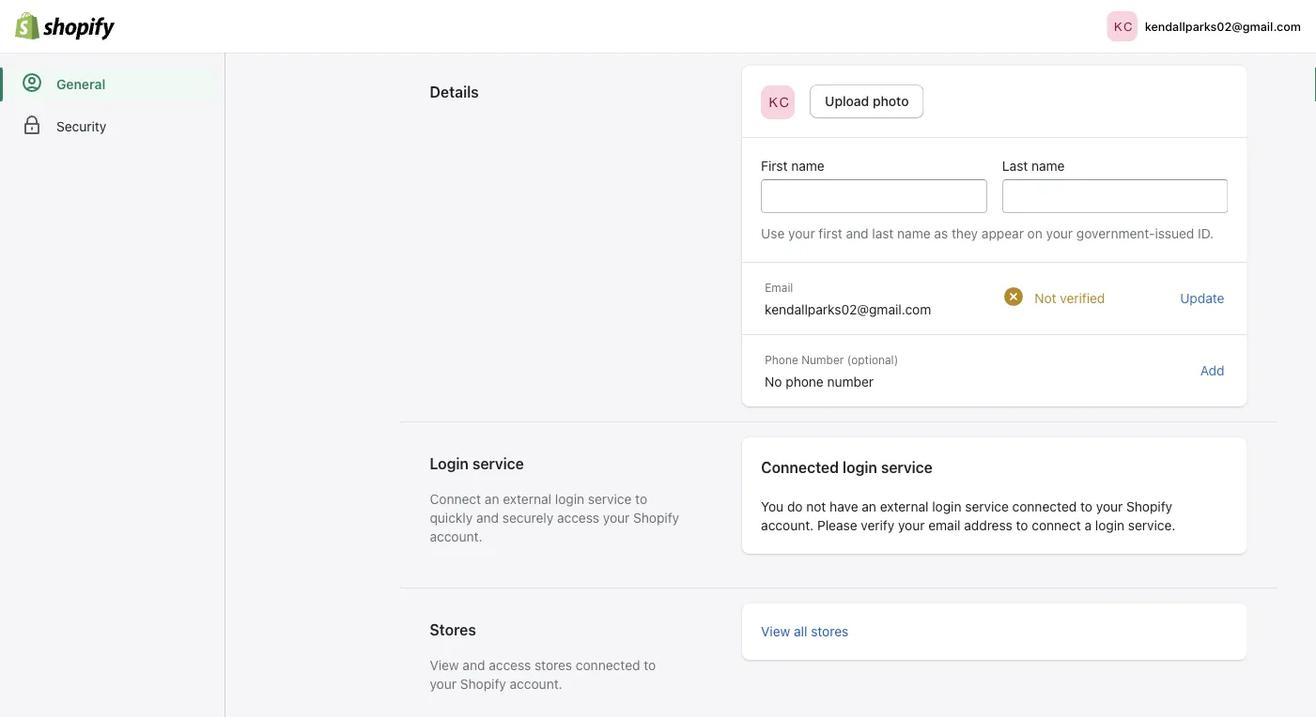 Task type: describe. For each thing, give the bounding box(es) containing it.
account. for login
[[430, 530, 483, 545]]

last name
[[1003, 158, 1065, 174]]

an inside connect an external login service to quickly and securely access your shopify account.
[[485, 492, 499, 507]]

government-
[[1077, 226, 1155, 242]]

general link
[[8, 68, 217, 101]]

connect
[[1032, 518, 1081, 534]]

view and access stores connected to your shopify account.
[[430, 658, 656, 693]]

first
[[819, 226, 843, 242]]

shopify image
[[15, 12, 115, 41]]

email kendallparks02@gmail.com
[[765, 281, 932, 318]]

Last name text field
[[1003, 179, 1229, 213]]

service.
[[1129, 518, 1176, 534]]

you
[[761, 499, 784, 515]]

to inside connect an external login service to quickly and securely access your shopify account.
[[635, 492, 648, 507]]

view all stores
[[761, 624, 849, 640]]

have
[[830, 499, 859, 515]]

phone
[[786, 374, 824, 390]]

access inside connect an external login service to quickly and securely access your shopify account.
[[557, 511, 600, 526]]

login service
[[430, 455, 524, 473]]

login inside connect an external login service to quickly and securely access your shopify account.
[[555, 492, 585, 507]]

on
[[1028, 226, 1043, 242]]

name for last name
[[1032, 158, 1065, 174]]

email
[[929, 518, 961, 534]]

connect
[[430, 492, 481, 507]]

not
[[807, 499, 826, 515]]

connect an external login service to quickly and securely access your shopify account.
[[430, 492, 680, 545]]

add button
[[1201, 362, 1225, 381]]

upload photo
[[825, 94, 909, 109]]

security link
[[8, 110, 217, 144]]

you do not have an external login service connected to your shopify account. please verify your email address to connect a login service.
[[761, 499, 1176, 534]]

appear
[[982, 226, 1024, 242]]

your inside 'view and access stores connected to your shopify account.'
[[430, 677, 457, 693]]

view all stores link
[[761, 624, 849, 640]]

and inside 'view and access stores connected to your shopify account.'
[[463, 658, 485, 674]]

shopify for login service
[[633, 511, 680, 526]]

First name text field
[[761, 179, 988, 213]]

they
[[952, 226, 978, 242]]

connected inside you do not have an external login service connected to your shopify account. please verify your email address to connect a login service.
[[1013, 499, 1077, 515]]

as
[[934, 226, 948, 242]]

external inside you do not have an external login service connected to your shopify account. please verify your email address to connect a login service.
[[880, 499, 929, 515]]

do
[[787, 499, 803, 515]]

phone number (optional) no phone number
[[765, 353, 899, 390]]

upload photo button
[[810, 85, 924, 118]]

connected inside 'view and access stores connected to your shopify account.'
[[576, 658, 640, 674]]

all
[[794, 624, 808, 640]]

account. for connected
[[761, 518, 814, 534]]

name for first name
[[791, 158, 825, 174]]

number
[[802, 353, 844, 367]]

photo
[[873, 94, 909, 109]]

0 horizontal spatial kc
[[769, 94, 791, 110]]



Task type: locate. For each thing, give the bounding box(es) containing it.
0 vertical spatial view
[[761, 624, 791, 640]]

color warning image
[[1005, 287, 1024, 306]]

0 horizontal spatial stores
[[535, 658, 572, 674]]

(optional)
[[847, 353, 899, 367]]

view inside 'view and access stores connected to your shopify account.'
[[430, 658, 459, 674]]

1 vertical spatial kendallparks02@gmail.com
[[765, 302, 932, 318]]

view for view and access stores connected to your shopify account.
[[430, 658, 459, 674]]

update button
[[1181, 289, 1225, 308]]

0 vertical spatial access
[[557, 511, 600, 526]]

details
[[430, 83, 479, 101]]

account.
[[761, 518, 814, 534], [430, 530, 483, 545], [510, 677, 563, 693]]

service inside connect an external login service to quickly and securely access your shopify account.
[[588, 492, 632, 507]]

account. inside you do not have an external login service connected to your shopify account. please verify your email address to connect a login service.
[[761, 518, 814, 534]]

securely
[[503, 511, 554, 526]]

1 horizontal spatial kc
[[1115, 19, 1135, 33]]

1 horizontal spatial access
[[557, 511, 600, 526]]

1 horizontal spatial account.
[[510, 677, 563, 693]]

please
[[818, 518, 858, 534]]

verify
[[861, 518, 895, 534]]

an inside you do not have an external login service connected to your shopify account. please verify your email address to connect a login service.
[[862, 499, 877, 515]]

connected
[[1013, 499, 1077, 515], [576, 658, 640, 674]]

external
[[503, 492, 552, 507], [880, 499, 929, 515]]

update
[[1181, 291, 1225, 306]]

0 vertical spatial connected
[[1013, 499, 1077, 515]]

a
[[1085, 518, 1092, 534]]

no
[[765, 374, 782, 390]]

1 horizontal spatial kendallparks02@gmail.com
[[1145, 19, 1302, 33]]

view left all
[[761, 624, 791, 640]]

0 vertical spatial stores
[[811, 624, 849, 640]]

service
[[473, 455, 524, 473], [881, 459, 933, 477], [588, 492, 632, 507], [965, 499, 1009, 515]]

0 vertical spatial and
[[846, 226, 869, 242]]

external up verify
[[880, 499, 929, 515]]

id.
[[1198, 226, 1214, 242]]

2 horizontal spatial shopify
[[1127, 499, 1173, 515]]

shopify inside you do not have an external login service connected to your shopify account. please verify your email address to connect a login service.
[[1127, 499, 1173, 515]]

verified
[[1060, 291, 1105, 306]]

name left as
[[898, 226, 931, 242]]

and inside connect an external login service to quickly and securely access your shopify account.
[[476, 511, 499, 526]]

and right quickly
[[476, 511, 499, 526]]

1 horizontal spatial external
[[880, 499, 929, 515]]

your inside connect an external login service to quickly and securely access your shopify account.
[[603, 511, 630, 526]]

account. inside connect an external login service to quickly and securely access your shopify account.
[[430, 530, 483, 545]]

0 horizontal spatial external
[[503, 492, 552, 507]]

stores
[[811, 624, 849, 640], [535, 658, 572, 674]]

kc
[[1115, 19, 1135, 33], [769, 94, 791, 110]]

view down stores
[[430, 658, 459, 674]]

1 horizontal spatial an
[[862, 499, 877, 515]]

number
[[828, 374, 874, 390]]

and
[[846, 226, 869, 242], [476, 511, 499, 526], [463, 658, 485, 674]]

external up securely
[[503, 492, 552, 507]]

0 horizontal spatial access
[[489, 658, 531, 674]]

1 horizontal spatial stores
[[811, 624, 849, 640]]

issued
[[1155, 226, 1195, 242]]

and left last
[[846, 226, 869, 242]]

1 horizontal spatial connected
[[1013, 499, 1077, 515]]

last
[[1003, 158, 1028, 174]]

1 horizontal spatial shopify
[[633, 511, 680, 526]]

an
[[485, 492, 499, 507], [862, 499, 877, 515]]

shopify
[[1127, 499, 1173, 515], [633, 511, 680, 526], [460, 677, 506, 693]]

0 horizontal spatial an
[[485, 492, 499, 507]]

quickly
[[430, 511, 473, 526]]

0 horizontal spatial account.
[[430, 530, 483, 545]]

name right first
[[791, 158, 825, 174]]

and down stores
[[463, 658, 485, 674]]

not
[[1035, 291, 1057, 306]]

last
[[872, 226, 894, 242]]

an right connect
[[485, 492, 499, 507]]

0 horizontal spatial name
[[791, 158, 825, 174]]

not verified
[[1035, 291, 1105, 306]]

first
[[761, 158, 788, 174]]

to inside 'view and access stores connected to your shopify account.'
[[644, 658, 656, 674]]

name
[[791, 158, 825, 174], [1032, 158, 1065, 174], [898, 226, 931, 242]]

phone
[[765, 353, 799, 367]]

2 horizontal spatial name
[[1032, 158, 1065, 174]]

shopify for connected login service
[[1127, 499, 1173, 515]]

1 vertical spatial kc
[[769, 94, 791, 110]]

your
[[789, 226, 815, 242], [1047, 226, 1073, 242], [1096, 499, 1123, 515], [603, 511, 630, 526], [898, 518, 925, 534], [430, 677, 457, 693]]

stores inside 'view and access stores connected to your shopify account.'
[[535, 658, 572, 674]]

use your first and last name as they appear on your government-issued id.
[[761, 226, 1214, 242]]

upload
[[825, 94, 870, 109]]

access inside 'view and access stores connected to your shopify account.'
[[489, 658, 531, 674]]

login
[[843, 459, 878, 477], [555, 492, 585, 507], [932, 499, 962, 515], [1096, 518, 1125, 534]]

shopify inside 'view and access stores connected to your shopify account.'
[[460, 677, 506, 693]]

shopify inside connect an external login service to quickly and securely access your shopify account.
[[633, 511, 680, 526]]

1 vertical spatial access
[[489, 658, 531, 674]]

0 vertical spatial kendallparks02@gmail.com
[[1145, 19, 1302, 33]]

login
[[430, 455, 469, 473]]

an up verify
[[862, 499, 877, 515]]

2 horizontal spatial account.
[[761, 518, 814, 534]]

1 vertical spatial view
[[430, 658, 459, 674]]

email
[[765, 281, 793, 294]]

account. inside 'view and access stores connected to your shopify account.'
[[510, 677, 563, 693]]

0 vertical spatial kc
[[1115, 19, 1135, 33]]

view for view all stores
[[761, 624, 791, 640]]

stores
[[430, 622, 476, 639]]

security
[[56, 119, 106, 134]]

1 horizontal spatial view
[[761, 624, 791, 640]]

0 horizontal spatial shopify
[[460, 677, 506, 693]]

view
[[761, 624, 791, 640], [430, 658, 459, 674]]

service inside you do not have an external login service connected to your shopify account. please verify your email address to connect a login service.
[[965, 499, 1009, 515]]

name right last
[[1032, 158, 1065, 174]]

1 horizontal spatial name
[[898, 226, 931, 242]]

first name
[[761, 158, 825, 174]]

use
[[761, 226, 785, 242]]

connected login service
[[761, 459, 933, 477]]

external inside connect an external login service to quickly and securely access your shopify account.
[[503, 492, 552, 507]]

2 vertical spatial and
[[463, 658, 485, 674]]

to
[[635, 492, 648, 507], [1081, 499, 1093, 515], [1016, 518, 1029, 534], [644, 658, 656, 674]]

0 horizontal spatial kendallparks02@gmail.com
[[765, 302, 932, 318]]

1 vertical spatial and
[[476, 511, 499, 526]]

1 vertical spatial connected
[[576, 658, 640, 674]]

0 horizontal spatial connected
[[576, 658, 640, 674]]

access
[[557, 511, 600, 526], [489, 658, 531, 674]]

kendallparks02@gmail.com
[[1145, 19, 1302, 33], [765, 302, 932, 318]]

0 horizontal spatial view
[[430, 658, 459, 674]]

address
[[964, 518, 1013, 534]]

add
[[1201, 363, 1225, 379]]

1 vertical spatial stores
[[535, 658, 572, 674]]

connected
[[761, 459, 839, 477]]

general
[[56, 77, 106, 92]]



Task type: vqa. For each thing, say whether or not it's contained in the screenshot.
Back
no



